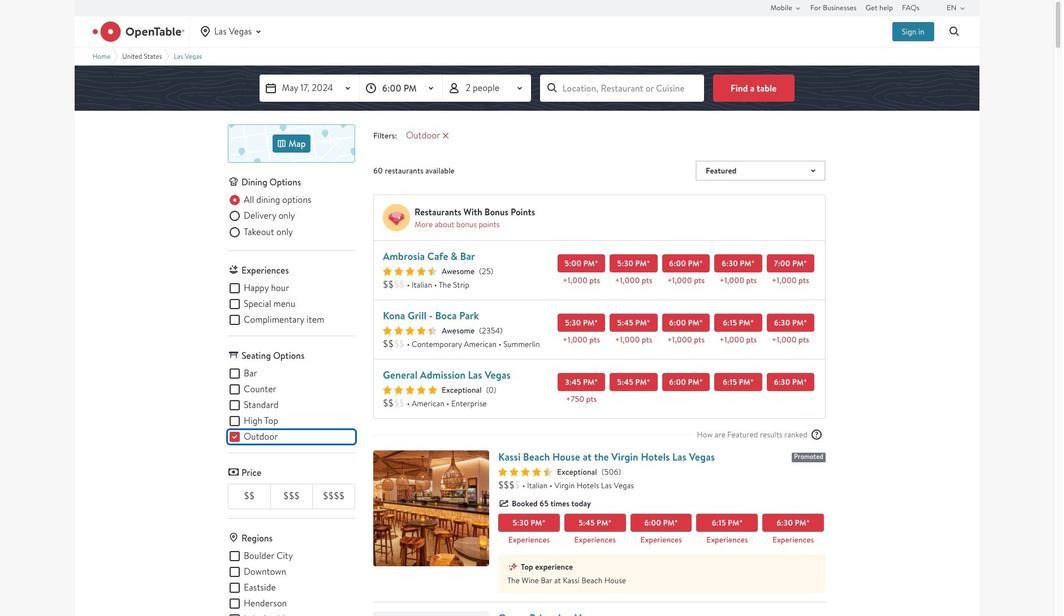 Task type: describe. For each thing, give the bounding box(es) containing it.
opentable logo image
[[92, 21, 184, 42]]

4.6 stars image
[[498, 468, 553, 477]]

4 group from the top
[[228, 549, 355, 616]]

2 group from the top
[[228, 282, 355, 327]]



Task type: vqa. For each thing, say whether or not it's contained in the screenshot.
fourth "group" from the bottom
yes



Task type: locate. For each thing, give the bounding box(es) containing it.
1 group from the top
[[228, 193, 355, 242]]

group
[[228, 193, 355, 242], [228, 282, 355, 327], [228, 367, 355, 444], [228, 549, 355, 616]]

None field
[[540, 75, 704, 102]]

None radio
[[228, 193, 311, 207], [228, 226, 293, 239], [228, 193, 311, 207], [228, 226, 293, 239]]

None radio
[[228, 209, 295, 223]]

3 group from the top
[[228, 367, 355, 444]]

5 stars image
[[383, 386, 437, 395]]

4.4 stars image
[[383, 267, 437, 276]]

a photo of kassi beach house at the virgin hotels las vegas restaurant image
[[373, 451, 489, 567]]

Please input a Location, Restaurant or Cuisine field
[[540, 75, 704, 102]]

4.2 stars image
[[383, 326, 437, 335]]

bonus point image
[[383, 204, 410, 231]]



